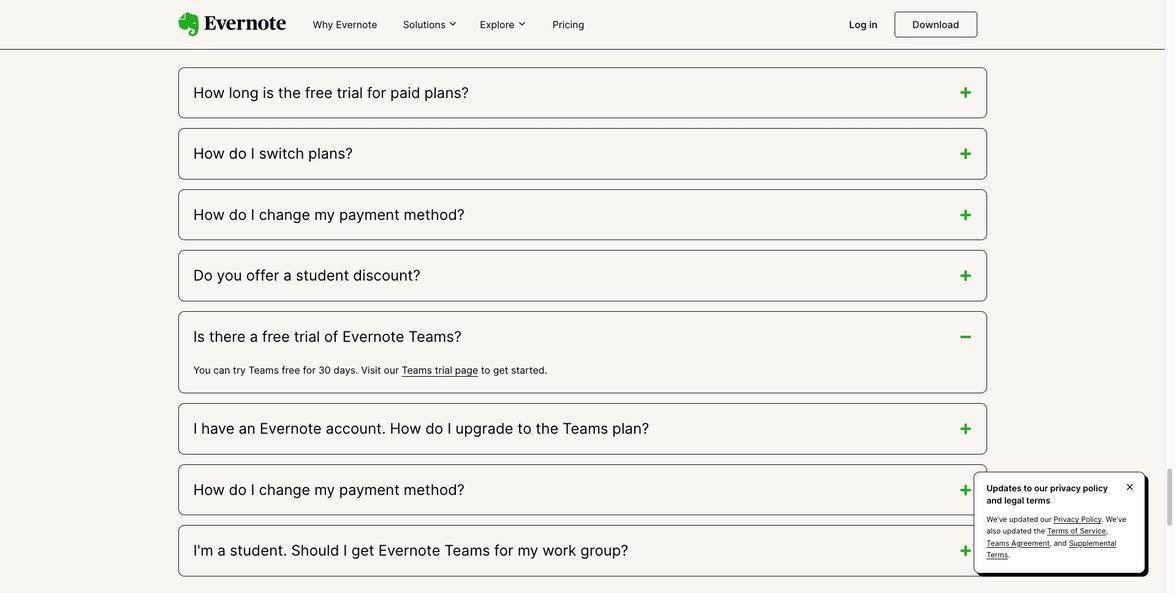 Task type: vqa. For each thing, say whether or not it's contained in the screenshot.
updated within the . WE'VE ALSO UPDATED THE
yes



Task type: describe. For each thing, give the bounding box(es) containing it.
why
[[313, 18, 333, 31]]

download link
[[895, 12, 977, 37]]

privacy
[[1054, 515, 1079, 524]]

group?
[[581, 542, 629, 560]]

. for .
[[1008, 550, 1010, 559]]

1 vertical spatial get
[[351, 542, 374, 560]]

1 horizontal spatial the
[[536, 420, 559, 438]]

service
[[1080, 527, 1106, 536]]

0 vertical spatial our
[[384, 364, 399, 376]]

supplemental terms
[[987, 539, 1117, 559]]

0 horizontal spatial of
[[324, 328, 338, 346]]

also
[[987, 527, 1001, 536]]

long
[[229, 84, 259, 101]]

updates to our privacy policy and legal terms
[[987, 483, 1108, 505]]

0 horizontal spatial a
[[217, 542, 226, 560]]

updated inside . we've also updated the
[[1003, 527, 1032, 536]]

terms of service link
[[1047, 527, 1106, 536]]

legal
[[1004, 495, 1024, 505]]

0 vertical spatial for
[[367, 84, 386, 101]]

0 horizontal spatial ,
[[1050, 539, 1052, 548]]

2 vertical spatial my
[[518, 542, 538, 560]]

policy
[[1083, 483, 1108, 493]]

offer
[[246, 267, 279, 285]]

upgrade
[[456, 420, 513, 438]]

teams trial page link
[[402, 364, 478, 376]]

1 vertical spatial trial
[[294, 328, 320, 346]]

0 vertical spatial to
[[481, 364, 490, 376]]

the inside . we've also updated the
[[1034, 527, 1045, 536]]

and inside the terms of service , teams agreement , and
[[1054, 539, 1067, 548]]

1 payment from the top
[[339, 206, 400, 224]]

0 vertical spatial ,
[[1106, 527, 1108, 536]]

and inside updates to our privacy policy and legal terms
[[987, 495, 1002, 505]]

i have an evernote account. how do i upgrade to the teams plan?
[[193, 420, 649, 438]]

do you offer a student discount?
[[193, 267, 421, 285]]

free for teams
[[282, 364, 300, 376]]

1 horizontal spatial to
[[518, 420, 532, 438]]

plan?
[[612, 420, 649, 438]]

switch
[[259, 145, 304, 163]]

days.
[[334, 364, 358, 376]]

terms of service , teams agreement , and
[[987, 527, 1108, 548]]

1 horizontal spatial trial
[[337, 84, 363, 101]]

we've updated our privacy policy
[[987, 515, 1102, 524]]

terms
[[1026, 495, 1051, 505]]

explore button
[[476, 18, 531, 31]]

2 horizontal spatial trial
[[435, 364, 452, 376]]

2 horizontal spatial a
[[283, 267, 292, 285]]

2 change from the top
[[259, 481, 310, 499]]

supplemental
[[1069, 539, 1117, 548]]

1 change from the top
[[259, 206, 310, 224]]

terms inside the terms of service , teams agreement , and
[[1047, 527, 1069, 536]]

0 horizontal spatial the
[[278, 84, 301, 101]]

should
[[291, 542, 339, 560]]

is there a free trial of evernote teams?
[[193, 328, 462, 346]]

can
[[213, 364, 230, 376]]

you can try teams free for 30 days. visit our teams trial page to get started.
[[193, 364, 547, 376]]

how do i switch plans?
[[193, 145, 353, 163]]

teams inside the terms of service , teams agreement , and
[[987, 539, 1010, 548]]

visit
[[361, 364, 381, 376]]



Task type: locate. For each thing, give the bounding box(es) containing it.
1 vertical spatial our
[[1034, 483, 1048, 493]]

how long is the free trial for paid plans?
[[193, 84, 469, 101]]

plans? right paid
[[424, 84, 469, 101]]

updated
[[1009, 515, 1038, 524], [1003, 527, 1032, 536]]

1 vertical spatial ,
[[1050, 539, 1052, 548]]

1 vertical spatial .
[[1008, 550, 1010, 559]]

. up service at the bottom of the page
[[1102, 515, 1104, 524]]

updates
[[987, 483, 1022, 493]]

a right i'm
[[217, 542, 226, 560]]

privacy policy link
[[1054, 515, 1102, 524]]

1 vertical spatial how do i change my payment method?
[[193, 481, 465, 499]]

.
[[1102, 515, 1104, 524], [1008, 550, 1010, 559]]

0 vertical spatial the
[[278, 84, 301, 101]]

is
[[193, 328, 205, 346]]

0 vertical spatial plans?
[[424, 84, 469, 101]]

. we've also updated the
[[987, 515, 1127, 536]]

0 vertical spatial method?
[[404, 206, 465, 224]]

work
[[543, 542, 576, 560]]

there
[[209, 328, 246, 346]]

0 vertical spatial terms
[[1047, 527, 1069, 536]]

the
[[278, 84, 301, 101], [536, 420, 559, 438], [1034, 527, 1045, 536]]

page
[[455, 364, 478, 376]]

and down updates
[[987, 495, 1002, 505]]

why evernote
[[313, 18, 377, 31]]

we've inside . we've also updated the
[[1106, 515, 1127, 524]]

log in
[[849, 18, 878, 31]]

change
[[259, 206, 310, 224], [259, 481, 310, 499]]

get left started.
[[493, 364, 508, 376]]

log
[[849, 18, 867, 31]]

pricing link
[[545, 13, 592, 37]]

to right page
[[481, 364, 490, 376]]

in
[[869, 18, 878, 31]]

updated down legal
[[1009, 515, 1038, 524]]

free for the
[[305, 84, 333, 101]]

1 vertical spatial for
[[303, 364, 316, 376]]

0 vertical spatial trial
[[337, 84, 363, 101]]

account.
[[326, 420, 386, 438]]

0 vertical spatial of
[[324, 328, 338, 346]]

you
[[193, 364, 211, 376]]

a right offer
[[283, 267, 292, 285]]

terms down privacy
[[1047, 527, 1069, 536]]

0 vertical spatial updated
[[1009, 515, 1038, 524]]

to
[[481, 364, 490, 376], [518, 420, 532, 438], [1024, 483, 1032, 493]]

, down . we've also updated the
[[1050, 539, 1052, 548]]

0 vertical spatial get
[[493, 364, 508, 376]]

method?
[[404, 206, 465, 224], [404, 481, 465, 499]]

we've
[[987, 515, 1007, 524], [1106, 515, 1127, 524]]

1 vertical spatial free
[[262, 328, 290, 346]]

1 horizontal spatial a
[[250, 328, 258, 346]]

student.
[[230, 542, 287, 560]]

1 we've from the left
[[987, 515, 1007, 524]]

our
[[384, 364, 399, 376], [1034, 483, 1048, 493], [1040, 515, 1052, 524]]

of
[[324, 328, 338, 346], [1071, 527, 1078, 536]]

our up the terms of service , teams agreement , and
[[1040, 515, 1052, 524]]

0 horizontal spatial and
[[987, 495, 1002, 505]]

an
[[239, 420, 256, 438]]

trial
[[337, 84, 363, 101], [294, 328, 320, 346], [435, 364, 452, 376]]

our inside updates to our privacy policy and legal terms
[[1034, 483, 1048, 493]]

0 vertical spatial .
[[1102, 515, 1104, 524]]

2 vertical spatial the
[[1034, 527, 1045, 536]]

0 vertical spatial and
[[987, 495, 1002, 505]]

do
[[193, 267, 213, 285]]

terms down also
[[987, 550, 1008, 559]]

get
[[493, 364, 508, 376], [351, 542, 374, 560]]

1 horizontal spatial plans?
[[424, 84, 469, 101]]

2 vertical spatial to
[[1024, 483, 1032, 493]]

0 horizontal spatial plans?
[[308, 145, 353, 163]]

solutions button
[[399, 18, 462, 31]]

1 vertical spatial method?
[[404, 481, 465, 499]]

our up terms
[[1034, 483, 1048, 493]]

for left 30
[[303, 364, 316, 376]]

1 vertical spatial of
[[1071, 527, 1078, 536]]

we've right policy
[[1106, 515, 1127, 524]]

teams
[[249, 364, 279, 376], [402, 364, 432, 376], [563, 420, 608, 438], [987, 539, 1010, 548], [445, 542, 490, 560]]

2 horizontal spatial to
[[1024, 483, 1032, 493]]

1 vertical spatial updated
[[1003, 527, 1032, 536]]

1 horizontal spatial .
[[1102, 515, 1104, 524]]

0 vertical spatial my
[[314, 206, 335, 224]]

0 vertical spatial payment
[[339, 206, 400, 224]]

0 vertical spatial change
[[259, 206, 310, 224]]

started.
[[511, 364, 547, 376]]

and
[[987, 495, 1002, 505], [1054, 539, 1067, 548]]

free left 30
[[282, 364, 300, 376]]

0 horizontal spatial terms
[[987, 550, 1008, 559]]

evernote logo image
[[178, 12, 286, 37]]

1 vertical spatial plans?
[[308, 145, 353, 163]]

trial up 30
[[294, 328, 320, 346]]

1 method? from the top
[[404, 206, 465, 224]]

2 vertical spatial a
[[217, 542, 226, 560]]

1 horizontal spatial for
[[367, 84, 386, 101]]

1 horizontal spatial get
[[493, 364, 508, 376]]

a right there on the bottom left
[[250, 328, 258, 346]]

plans?
[[424, 84, 469, 101], [308, 145, 353, 163]]

payment
[[339, 206, 400, 224], [339, 481, 400, 499]]

1 horizontal spatial ,
[[1106, 527, 1108, 536]]

1 horizontal spatial and
[[1054, 539, 1067, 548]]

of up 30
[[324, 328, 338, 346]]

and down . we've also updated the
[[1054, 539, 1067, 548]]

1 vertical spatial to
[[518, 420, 532, 438]]

supplemental terms link
[[987, 539, 1117, 559]]

to up terms
[[1024, 483, 1032, 493]]

log in link
[[842, 13, 885, 37]]

0 horizontal spatial .
[[1008, 550, 1010, 559]]

plans? right the switch
[[308, 145, 353, 163]]

2 horizontal spatial the
[[1034, 527, 1045, 536]]

. down teams agreement link
[[1008, 550, 1010, 559]]

trial left paid
[[337, 84, 363, 101]]

explore
[[480, 18, 515, 31]]

do
[[229, 145, 247, 163], [229, 206, 247, 224], [425, 420, 443, 438], [229, 481, 247, 499]]

0 vertical spatial a
[[283, 267, 292, 285]]

to right upgrade
[[518, 420, 532, 438]]

for left paid
[[367, 84, 386, 101]]

1 vertical spatial change
[[259, 481, 310, 499]]

get right should
[[351, 542, 374, 560]]

paid
[[390, 84, 420, 101]]

2 vertical spatial trial
[[435, 364, 452, 376]]

i
[[251, 145, 255, 163], [251, 206, 255, 224], [193, 420, 197, 438], [448, 420, 451, 438], [251, 481, 255, 499], [343, 542, 347, 560]]

2 horizontal spatial for
[[494, 542, 514, 560]]

2 payment from the top
[[339, 481, 400, 499]]

our for we've
[[1040, 515, 1052, 524]]

i'm a student. should i get evernote teams for my work group?
[[193, 542, 629, 560]]

, up the supplemental
[[1106, 527, 1108, 536]]

for left 'work' at the left of the page
[[494, 542, 514, 560]]

of down privacy policy link
[[1071, 527, 1078, 536]]

our right visit
[[384, 364, 399, 376]]

1 horizontal spatial of
[[1071, 527, 1078, 536]]

of inside the terms of service , teams agreement , and
[[1071, 527, 1078, 536]]

how do i change my payment method?
[[193, 206, 465, 224], [193, 481, 465, 499]]

. for . we've also updated the
[[1102, 515, 1104, 524]]

free right is
[[305, 84, 333, 101]]

have
[[201, 420, 235, 438]]

for
[[367, 84, 386, 101], [303, 364, 316, 376], [494, 542, 514, 560]]

2 vertical spatial our
[[1040, 515, 1052, 524]]

how
[[193, 84, 225, 101], [193, 145, 225, 163], [193, 206, 225, 224], [390, 420, 421, 438], [193, 481, 225, 499]]

2 vertical spatial for
[[494, 542, 514, 560]]

,
[[1106, 527, 1108, 536], [1050, 539, 1052, 548]]

30
[[318, 364, 331, 376]]

privacy
[[1050, 483, 1081, 493]]

1 horizontal spatial terms
[[1047, 527, 1069, 536]]

evernote
[[336, 18, 377, 31], [342, 328, 404, 346], [260, 420, 322, 438], [378, 542, 440, 560]]

my
[[314, 206, 335, 224], [314, 481, 335, 499], [518, 542, 538, 560]]

. inside . we've also updated the
[[1102, 515, 1104, 524]]

to inside updates to our privacy policy and legal terms
[[1024, 483, 1032, 493]]

download
[[913, 18, 960, 31]]

solutions
[[403, 18, 446, 31]]

we've up also
[[987, 515, 1007, 524]]

updated up teams agreement link
[[1003, 527, 1032, 536]]

1 vertical spatial a
[[250, 328, 258, 346]]

0 horizontal spatial get
[[351, 542, 374, 560]]

2 method? from the top
[[404, 481, 465, 499]]

free right there on the bottom left
[[262, 328, 290, 346]]

terms inside supplemental terms
[[987, 550, 1008, 559]]

1 vertical spatial the
[[536, 420, 559, 438]]

trial left page
[[435, 364, 452, 376]]

pricing
[[553, 18, 584, 31]]

why evernote link
[[306, 13, 385, 37]]

try
[[233, 364, 246, 376]]

free
[[305, 84, 333, 101], [262, 328, 290, 346], [282, 364, 300, 376]]

0 horizontal spatial for
[[303, 364, 316, 376]]

1 vertical spatial my
[[314, 481, 335, 499]]

1 vertical spatial payment
[[339, 481, 400, 499]]

i'm
[[193, 542, 213, 560]]

0 horizontal spatial trial
[[294, 328, 320, 346]]

0 horizontal spatial we've
[[987, 515, 1007, 524]]

our for updates
[[1034, 483, 1048, 493]]

2 we've from the left
[[1106, 515, 1127, 524]]

1 horizontal spatial we've
[[1106, 515, 1127, 524]]

agreement
[[1012, 539, 1050, 548]]

is
[[263, 84, 274, 101]]

0 vertical spatial how do i change my payment method?
[[193, 206, 465, 224]]

1 how do i change my payment method? from the top
[[193, 206, 465, 224]]

teams?
[[409, 328, 462, 346]]

terms
[[1047, 527, 1069, 536], [987, 550, 1008, 559]]

2 vertical spatial free
[[282, 364, 300, 376]]

1 vertical spatial and
[[1054, 539, 1067, 548]]

2 how do i change my payment method? from the top
[[193, 481, 465, 499]]

policy
[[1081, 515, 1102, 524]]

a
[[283, 267, 292, 285], [250, 328, 258, 346], [217, 542, 226, 560]]

discount?
[[353, 267, 421, 285]]

1 vertical spatial terms
[[987, 550, 1008, 559]]

you
[[217, 267, 242, 285]]

0 vertical spatial free
[[305, 84, 333, 101]]

0 horizontal spatial to
[[481, 364, 490, 376]]

teams agreement link
[[987, 539, 1050, 548]]

student
[[296, 267, 349, 285]]



